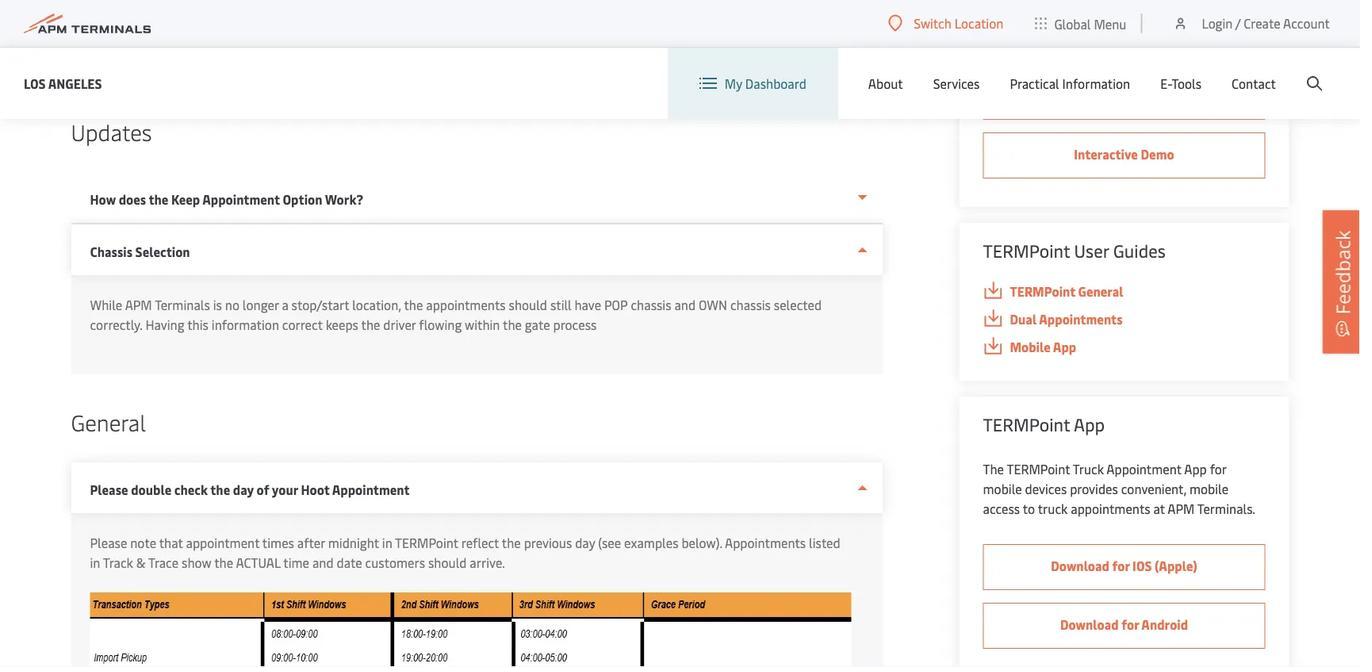 Task type: locate. For each thing, give the bounding box(es) containing it.
app up truck
[[1074, 413, 1105, 436]]

0 horizontal spatial day
[[233, 481, 254, 498]]

0 vertical spatial login
[[1202, 15, 1233, 32]]

should inside please note that appointment times after midnight in termpoint reflect the previous day (see examples below). appointments listed in track & trace show the actual time and date customers should arrive.
[[428, 554, 467, 571]]

please for please double check the day of your hoot appointment
[[90, 481, 128, 498]]

is
[[213, 296, 222, 313]]

appointment
[[203, 191, 280, 208], [1107, 461, 1182, 478], [332, 481, 410, 498]]

please up track
[[90, 534, 127, 551]]

1 vertical spatial download
[[1061, 616, 1119, 633]]

1 horizontal spatial appointment
[[332, 481, 410, 498]]

please inside please note that appointment times after midnight in termpoint reflect the previous day (see examples below). appointments listed in track & trace show the actual time and date customers should arrive.
[[90, 534, 127, 551]]

0 vertical spatial and
[[675, 296, 696, 313]]

login inside login / create account link
[[1202, 15, 1233, 32]]

information
[[212, 316, 279, 333]]

selected
[[774, 296, 822, 313]]

0 horizontal spatial to
[[1023, 500, 1036, 517]]

double
[[131, 481, 172, 498]]

mobile app
[[1010, 338, 1077, 355]]

los angeles
[[24, 75, 102, 92]]

longer
[[243, 296, 279, 313]]

appointment right the keep
[[203, 191, 280, 208]]

app up convenient,
[[1185, 461, 1207, 478]]

0 vertical spatial should
[[509, 296, 547, 313]]

gate
[[525, 316, 550, 333]]

correct
[[282, 316, 323, 333]]

0 vertical spatial appointment
[[203, 191, 280, 208]]

day
[[233, 481, 254, 498], [575, 534, 595, 551]]

0 vertical spatial to
[[1101, 87, 1114, 104]]

1 please from the top
[[90, 481, 128, 498]]

1 horizontal spatial and
[[675, 296, 696, 313]]

download for download for ios (apple)
[[1052, 557, 1110, 574]]

1 horizontal spatial login
[[1202, 15, 1233, 32]]

1 vertical spatial login
[[1067, 87, 1099, 104]]

for left ios at the right
[[1113, 557, 1130, 574]]

apm inside while apm terminals is no longer a stop/start location, the appointments should still have pop chassis and own chassis selected correctly. having this information correct keeps the driver flowing within the gate process
[[125, 296, 152, 313]]

for
[[1211, 461, 1227, 478], [1113, 557, 1130, 574], [1122, 616, 1140, 633]]

in
[[382, 534, 392, 551], [90, 554, 100, 571]]

1 horizontal spatial mobile
[[1190, 480, 1229, 498]]

updates
[[71, 116, 152, 146]]

angeles
[[48, 75, 102, 92]]

your
[[272, 481, 298, 498]]

and
[[675, 296, 696, 313], [313, 554, 334, 571]]

appointments up within
[[426, 296, 506, 313]]

practical
[[1010, 75, 1060, 92]]

apm right at in the right of the page
[[1168, 500, 1195, 517]]

download down 'download for ios (apple)' link
[[1061, 616, 1119, 633]]

1 horizontal spatial in
[[382, 534, 392, 551]]

2 vertical spatial for
[[1122, 616, 1140, 633]]

services
[[934, 75, 980, 92]]

1 vertical spatial day
[[575, 534, 595, 551]]

account
[[1284, 15, 1331, 32]]

practical information button
[[1010, 48, 1131, 119]]

termpoint inside the termpoint truck appointment app for mobile devices provides convenient, mobile access to truck appointments at apm terminals.
[[1007, 461, 1071, 478]]

appointment up convenient,
[[1107, 461, 1182, 478]]

2 vertical spatial appointment
[[332, 481, 410, 498]]

2 please from the top
[[90, 534, 127, 551]]

interactive
[[1075, 146, 1139, 163]]

0 horizontal spatial apm
[[125, 296, 152, 313]]

1 horizontal spatial appointments
[[1071, 500, 1151, 517]]

day left of
[[233, 481, 254, 498]]

0 vertical spatial download
[[1052, 557, 1110, 574]]

0 vertical spatial general
[[1079, 283, 1124, 300]]

2 horizontal spatial appointment
[[1107, 461, 1182, 478]]

download left ios at the right
[[1052, 557, 1110, 574]]

the right reflect
[[502, 534, 521, 551]]

should down reflect
[[428, 554, 467, 571]]

track
[[103, 554, 133, 571]]

download for android
[[1061, 616, 1189, 633]]

switch location button
[[889, 14, 1004, 32]]

please inside dropdown button
[[90, 481, 128, 498]]

0 horizontal spatial general
[[71, 407, 146, 437]]

have
[[575, 296, 602, 313]]

create
[[1244, 15, 1281, 32]]

download for ios (apple)
[[1052, 557, 1198, 574]]

in up customers on the left of the page
[[382, 534, 392, 551]]

1 horizontal spatial day
[[575, 534, 595, 551]]

the
[[149, 191, 169, 208], [404, 296, 423, 313], [361, 316, 380, 333], [503, 316, 522, 333], [210, 481, 230, 498], [502, 534, 521, 551], [214, 554, 233, 571]]

1 vertical spatial appointment
[[1107, 461, 1182, 478]]

1 vertical spatial should
[[428, 554, 467, 571]]

correctly.
[[90, 316, 142, 333]]

chassis
[[90, 243, 133, 260]]

login / create account
[[1202, 15, 1331, 32]]

0 vertical spatial appointments
[[1040, 311, 1123, 328]]

e-tools button
[[1161, 48, 1202, 119]]

login inside login to termpoint link
[[1067, 87, 1099, 104]]

for for download for android
[[1122, 616, 1140, 633]]

0 horizontal spatial appointments
[[725, 534, 806, 551]]

how does the keep appointment option work? button
[[71, 172, 884, 225]]

2 chassis from the left
[[731, 296, 771, 313]]

1 vertical spatial for
[[1113, 557, 1130, 574]]

customers
[[365, 554, 425, 571]]

1 horizontal spatial apm
[[1168, 500, 1195, 517]]

time
[[283, 554, 309, 571]]

termpoint app
[[984, 413, 1105, 436]]

please left double
[[90, 481, 128, 498]]

chassis right pop
[[631, 296, 672, 313]]

date
[[337, 554, 362, 571]]

tools
[[1172, 75, 1202, 92]]

app
[[1054, 338, 1077, 355], [1074, 413, 1105, 436], [1185, 461, 1207, 478]]

termpoint
[[1117, 87, 1182, 104], [984, 239, 1071, 262], [1010, 283, 1076, 300], [984, 413, 1071, 436], [1007, 461, 1071, 478], [395, 534, 459, 551]]

location,
[[352, 296, 401, 313]]

switch location
[[914, 15, 1004, 32]]

and left "own"
[[675, 296, 696, 313]]

terminals
[[155, 296, 210, 313]]

driver
[[384, 316, 416, 333]]

1 vertical spatial appointments
[[1071, 500, 1151, 517]]

1 vertical spatial general
[[71, 407, 146, 437]]

does
[[119, 191, 146, 208]]

for for download for ios (apple)
[[1113, 557, 1130, 574]]

0 vertical spatial app
[[1054, 338, 1077, 355]]

appointments down termpoint general
[[1040, 311, 1123, 328]]

1 horizontal spatial should
[[509, 296, 547, 313]]

contact button
[[1232, 48, 1277, 119]]

the right does
[[149, 191, 169, 208]]

0 horizontal spatial appointment
[[203, 191, 280, 208]]

0 vertical spatial please
[[90, 481, 128, 498]]

for left android
[[1122, 616, 1140, 633]]

1 horizontal spatial to
[[1101, 87, 1114, 104]]

should up gate at the left of page
[[509, 296, 547, 313]]

please double check the day of your hoot appointment
[[90, 481, 410, 498]]

arrive.
[[470, 554, 505, 571]]

selection
[[135, 243, 190, 260]]

truck
[[1073, 461, 1104, 478]]

chassis
[[631, 296, 672, 313], [731, 296, 771, 313]]

0 horizontal spatial in
[[90, 554, 100, 571]]

1 vertical spatial appointments
[[725, 534, 806, 551]]

0 vertical spatial day
[[233, 481, 254, 498]]

appointments
[[1040, 311, 1123, 328], [725, 534, 806, 551]]

0 vertical spatial apm
[[125, 296, 152, 313]]

and down after
[[313, 554, 334, 571]]

appointments inside while apm terminals is no longer a stop/start location, the appointments should still have pop chassis and own chassis selected correctly. having this information correct keeps the driver flowing within the gate process
[[426, 296, 506, 313]]

user
[[1075, 239, 1110, 262]]

menu
[[1095, 15, 1127, 32]]

login for login / create account
[[1202, 15, 1233, 32]]

los
[[24, 75, 46, 92]]

hoot
[[301, 481, 330, 498]]

appointments
[[426, 296, 506, 313], [1071, 500, 1151, 517]]

please for please note that appointment times after midnight in termpoint reflect the previous day (see examples below). appointments listed in track & trace show the actual time and date customers should arrive.
[[90, 534, 127, 551]]

chassis right "own"
[[731, 296, 771, 313]]

0 horizontal spatial appointments
[[426, 296, 506, 313]]

in left track
[[90, 554, 100, 571]]

for up terminals.
[[1211, 461, 1227, 478]]

1 vertical spatial to
[[1023, 500, 1036, 517]]

1 vertical spatial apm
[[1168, 500, 1195, 517]]

1 vertical spatial app
[[1074, 413, 1105, 436]]

mobile up access
[[984, 480, 1023, 498]]

appointments left listed
[[725, 534, 806, 551]]

truck
[[1038, 500, 1068, 517]]

day left the (see
[[575, 534, 595, 551]]

0 horizontal spatial chassis
[[631, 296, 672, 313]]

2 vertical spatial app
[[1185, 461, 1207, 478]]

apm up correctly.
[[125, 296, 152, 313]]

mobile up terminals.
[[1190, 480, 1229, 498]]

0 vertical spatial appointments
[[426, 296, 506, 313]]

0 horizontal spatial should
[[428, 554, 467, 571]]

appointments down 'provides'
[[1071, 500, 1151, 517]]

appointments inside please note that appointment times after midnight in termpoint reflect the previous day (see examples below). appointments listed in track & trace show the actual time and date customers should arrive.
[[725, 534, 806, 551]]

(see
[[599, 534, 621, 551]]

show
[[182, 554, 212, 571]]

download
[[1052, 557, 1110, 574], [1061, 616, 1119, 633]]

note
[[130, 534, 156, 551]]

within
[[465, 316, 500, 333]]

0 vertical spatial for
[[1211, 461, 1227, 478]]

0 horizontal spatial mobile
[[984, 480, 1023, 498]]

please note that appointment times after midnight in termpoint reflect the previous day (see examples below). appointments listed in track & trace show the actual time and date customers should arrive.
[[90, 534, 841, 571]]

the down appointment
[[214, 554, 233, 571]]

1 vertical spatial and
[[313, 554, 334, 571]]

app down dual appointments
[[1054, 338, 1077, 355]]

1 horizontal spatial chassis
[[731, 296, 771, 313]]

android
[[1142, 616, 1189, 633]]

appointment inside how does the keep appointment option work? dropdown button
[[203, 191, 280, 208]]

feedback button
[[1324, 211, 1361, 353]]

0 vertical spatial in
[[382, 534, 392, 551]]

please
[[90, 481, 128, 498], [90, 534, 127, 551]]

0 horizontal spatial login
[[1067, 87, 1099, 104]]

1 horizontal spatial general
[[1079, 283, 1124, 300]]

to inside the termpoint truck appointment app for mobile devices provides convenient, mobile access to truck appointments at apm terminals.
[[1023, 500, 1036, 517]]

appointment right hoot
[[332, 481, 410, 498]]

stop/start
[[292, 296, 349, 313]]

1 vertical spatial please
[[90, 534, 127, 551]]

0 horizontal spatial and
[[313, 554, 334, 571]]

and inside while apm terminals is no longer a stop/start location, the appointments should still have pop chassis and own chassis selected correctly. having this information correct keeps the driver flowing within the gate process
[[675, 296, 696, 313]]



Task type: describe. For each thing, give the bounding box(es) containing it.
/
[[1236, 15, 1241, 32]]

the down location,
[[361, 316, 380, 333]]

provides
[[1071, 480, 1119, 498]]

chassis selection button
[[71, 225, 884, 275]]

about button
[[869, 48, 904, 119]]

termpoint inside please note that appointment times after midnight in termpoint reflect the previous day (see examples below). appointments listed in track & trace show the actual time and date customers should arrive.
[[395, 534, 459, 551]]

having
[[146, 316, 185, 333]]

that
[[159, 534, 183, 551]]

practical information
[[1010, 75, 1131, 92]]

dual
[[1010, 311, 1037, 328]]

app for mobile app
[[1054, 338, 1077, 355]]

app for termpoint app
[[1074, 413, 1105, 436]]

appointment inside please double check the day of your hoot appointment dropdown button
[[332, 481, 410, 498]]

midnight
[[328, 534, 379, 551]]

e-
[[1161, 75, 1172, 92]]

at
[[1154, 500, 1166, 517]]

convenient,
[[1122, 480, 1187, 498]]

feedback
[[1330, 230, 1356, 315]]

option
[[283, 191, 322, 208]]

terminals.
[[1198, 500, 1256, 517]]

process
[[553, 316, 597, 333]]

interactive demo link
[[984, 133, 1266, 179]]

day inside dropdown button
[[233, 481, 254, 498]]

login / create account link
[[1173, 0, 1331, 47]]

how does the keep appointment option work?
[[90, 191, 363, 208]]

2 mobile from the left
[[1190, 480, 1229, 498]]

devices
[[1026, 480, 1067, 498]]

day inside please note that appointment times after midnight in termpoint reflect the previous day (see examples below). appointments listed in track & trace show the actual time and date customers should arrive.
[[575, 534, 595, 551]]

no
[[225, 296, 240, 313]]

my dashboard button
[[700, 48, 807, 119]]

mobile app link
[[984, 337, 1266, 357]]

of
[[257, 481, 269, 498]]

global menu
[[1055, 15, 1127, 32]]

keep
[[171, 191, 200, 208]]

pop
[[605, 296, 628, 313]]

global menu button
[[1020, 0, 1143, 47]]

the
[[984, 461, 1005, 478]]

dashboard
[[746, 75, 807, 92]]

apm inside the termpoint truck appointment app for mobile devices provides convenient, mobile access to truck appointments at apm terminals.
[[1168, 500, 1195, 517]]

appointment windows image
[[90, 593, 852, 667]]

download for download for android
[[1061, 616, 1119, 633]]

access
[[984, 500, 1021, 517]]

this
[[187, 316, 209, 333]]

1 mobile from the left
[[984, 480, 1023, 498]]

please double check the day of your hoot appointment element
[[71, 513, 884, 667]]

trace
[[148, 554, 179, 571]]

examples
[[625, 534, 679, 551]]

1 horizontal spatial appointments
[[1040, 311, 1123, 328]]

1 vertical spatial in
[[90, 554, 100, 571]]

actual
[[236, 554, 281, 571]]

the up "driver"
[[404, 296, 423, 313]]

still
[[551, 296, 572, 313]]

how
[[90, 191, 116, 208]]

switch
[[914, 15, 952, 32]]

information
[[1063, 75, 1131, 92]]

chassis selection
[[90, 243, 190, 260]]

appointment inside the termpoint truck appointment app for mobile devices provides convenient, mobile access to truck appointments at apm terminals.
[[1107, 461, 1182, 478]]

for inside the termpoint truck appointment app for mobile devices provides convenient, mobile access to truck appointments at apm terminals.
[[1211, 461, 1227, 478]]

the termpoint truck appointment app for mobile devices provides convenient, mobile access to truck appointments at apm terminals.
[[984, 461, 1256, 517]]

demo
[[1141, 146, 1175, 163]]

the right check
[[210, 481, 230, 498]]

location
[[955, 15, 1004, 32]]

guides
[[1114, 239, 1166, 262]]

after
[[297, 534, 325, 551]]

download for ios (apple) link
[[984, 544, 1266, 590]]

1 chassis from the left
[[631, 296, 672, 313]]

should inside while apm terminals is no longer a stop/start location, the appointments should still have pop chassis and own chassis selected correctly. having this information correct keeps the driver flowing within the gate process
[[509, 296, 547, 313]]

e-tools
[[1161, 75, 1202, 92]]

the left gate at the left of page
[[503, 316, 522, 333]]

interactive demo
[[1075, 146, 1175, 163]]

(apple)
[[1155, 557, 1198, 574]]

los angeles link
[[24, 73, 102, 93]]

app inside the termpoint truck appointment app for mobile devices provides convenient, mobile access to truck appointments at apm terminals.
[[1185, 461, 1207, 478]]

my
[[725, 75, 743, 92]]

below).
[[682, 534, 723, 551]]

a
[[282, 296, 289, 313]]

general inside "link"
[[1079, 283, 1124, 300]]

listed
[[809, 534, 841, 551]]

check
[[174, 481, 208, 498]]

login to termpoint
[[1067, 87, 1182, 104]]

global
[[1055, 15, 1091, 32]]

and inside please note that appointment times after midnight in termpoint reflect the previous day (see examples below). appointments listed in track & trace show the actual time and date customers should arrive.
[[313, 554, 334, 571]]

work?
[[325, 191, 363, 208]]

termpoint inside "link"
[[1010, 283, 1076, 300]]

flowing
[[419, 316, 462, 333]]

while
[[90, 296, 122, 313]]

dual appointments link
[[984, 309, 1266, 329]]

termpoint general link
[[984, 282, 1266, 302]]

login for login to termpoint
[[1067, 87, 1099, 104]]

contact
[[1232, 75, 1277, 92]]

previous
[[524, 534, 572, 551]]

keeps
[[326, 316, 359, 333]]

appointments inside the termpoint truck appointment app for mobile devices provides convenient, mobile access to truck appointments at apm terminals.
[[1071, 500, 1151, 517]]

mobile
[[1010, 338, 1051, 355]]

termpoint user guides
[[984, 239, 1166, 262]]

login to termpoint link
[[984, 74, 1266, 120]]

please double check the day of your hoot appointment button
[[71, 463, 884, 513]]

own
[[699, 296, 728, 313]]

reflect
[[462, 534, 499, 551]]



Task type: vqa. For each thing, say whether or not it's contained in the screenshot.
10/03/23 13:59
no



